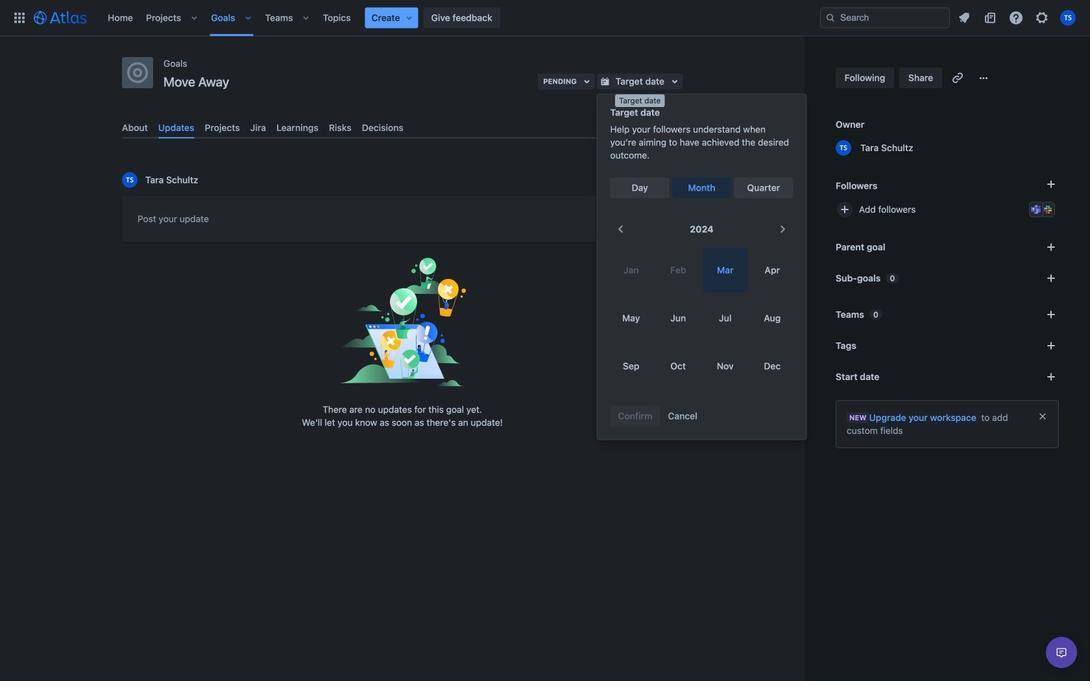 Task type: locate. For each thing, give the bounding box(es) containing it.
add a follower image
[[1043, 176, 1059, 192]]

open intercom messenger image
[[1054, 645, 1069, 660]]

msteams logo showing  channels are connected to this goal image
[[1031, 204, 1041, 215]]

see previous year image
[[613, 222, 628, 237]]

account image
[[1060, 10, 1076, 26]]

add tag image
[[1043, 338, 1059, 354]]

goal icon image
[[127, 62, 148, 83]]

None search field
[[820, 7, 950, 28]]

switch to... image
[[12, 10, 27, 26]]

tab list
[[117, 117, 688, 139]]

notifications image
[[956, 10, 972, 26]]

tooltip
[[615, 94, 665, 107]]

banner
[[0, 0, 1090, 36]]



Task type: describe. For each thing, give the bounding box(es) containing it.
set start date image
[[1043, 369, 1059, 385]]

slack logo showing nan channels are connected to this goal image
[[1043, 204, 1053, 215]]

help image
[[1008, 10, 1024, 26]]

add follower image
[[837, 202, 853, 217]]

Search field
[[820, 7, 950, 28]]

add team image
[[1043, 307, 1059, 322]]

search image
[[825, 13, 836, 23]]

see next year image
[[775, 222, 791, 237]]

more icon image
[[976, 70, 992, 86]]

top element
[[8, 0, 820, 36]]

close banner image
[[1037, 411, 1048, 422]]

settings image
[[1034, 10, 1050, 26]]

Main content area, start typing to enter text. text field
[[138, 211, 667, 231]]



Task type: vqa. For each thing, say whether or not it's contained in the screenshot.
the Search goals image
no



